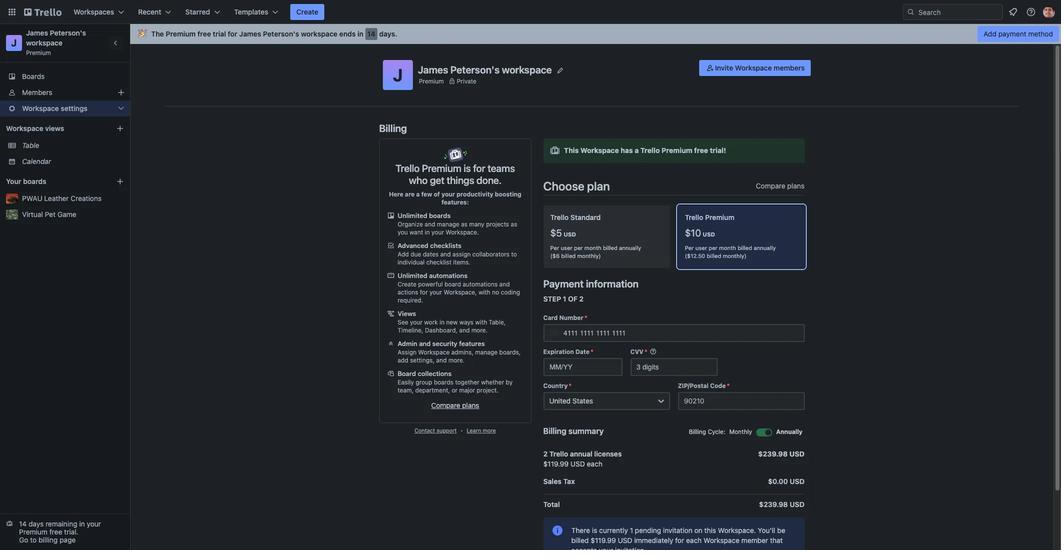 Task type: describe. For each thing, give the bounding box(es) containing it.
workspace for james peterson's workspace premium
[[26, 39, 63, 47]]

trello standard
[[551, 213, 601, 222]]

monthly) for $5
[[578, 253, 601, 259]]

trial.
[[64, 528, 78, 537]]

for inside trello premium is for teams who get things done.
[[473, 163, 486, 174]]

who
[[409, 175, 428, 186]]

back to home image
[[24, 4, 62, 20]]

sales tax
[[544, 478, 575, 486]]

workspace settings
[[22, 104, 88, 113]]

james peterson's workspace premium
[[26, 29, 88, 57]]

this
[[564, 146, 579, 155]]

$119.99 inside 2 trello annual licenses $119.99 usd each
[[544, 460, 569, 469]]

items.
[[454, 259, 471, 266]]

your boards
[[6, 177, 46, 186]]

you'll
[[758, 527, 776, 535]]

billing for billing
[[379, 123, 407, 134]]

add board image
[[116, 178, 124, 186]]

the
[[151, 30, 164, 38]]

in inside unlimited boards organize and manage as many projects as you want in your workspace.
[[425, 229, 430, 236]]

more. for features
[[449, 357, 465, 365]]

your boards with 2 items element
[[6, 176, 101, 188]]

usd up invitation.
[[618, 537, 633, 545]]

annually
[[777, 429, 803, 436]]

choose plan
[[544, 179, 610, 193]]

add inside the advanced checklists add due dates and assign collaborators to individual checklist items.
[[398, 251, 409, 258]]

1 vertical spatial is
[[592, 527, 598, 535]]

major
[[460, 387, 475, 395]]

trello for trello premium is for teams who get things done.
[[396, 163, 420, 174]]

actions
[[398, 289, 419, 297]]

pwau leather creations
[[22, 194, 102, 203]]

game
[[57, 210, 76, 219]]

user for $10
[[696, 245, 708, 252]]

individual
[[398, 259, 425, 266]]

and inside unlimited automations create powerful board automations and actions for your workspace, with no coding required.
[[500, 281, 510, 289]]

want
[[410, 229, 423, 236]]

add payment method link
[[978, 26, 1060, 42]]

unlimited automations create powerful board automations and actions for your workspace, with no coding required.
[[398, 272, 520, 305]]

0 horizontal spatial plans
[[463, 402, 480, 410]]

unlimited for unlimited boards
[[398, 212, 428, 220]]

or
[[452, 387, 458, 395]]

that
[[771, 537, 783, 545]]

trello right has
[[641, 146, 660, 155]]

country
[[544, 383, 568, 390]]

immediately for each workspace member that accepts your invitation.
[[572, 537, 783, 551]]

workspaces
[[74, 8, 114, 16]]

0 vertical spatial plans
[[788, 182, 805, 190]]

search image
[[908, 8, 916, 16]]

month for $10
[[720, 245, 737, 252]]

get
[[430, 175, 445, 186]]

monthly) for $10
[[723, 253, 747, 259]]

primary element
[[0, 0, 1062, 24]]

invitation.
[[615, 547, 647, 551]]

boards inside board collections easily group boards together whether by team, department, or major project.
[[434, 379, 454, 387]]

workspace settings button
[[0, 101, 130, 117]]

billing summary
[[544, 427, 604, 436]]

in inside 14 days remaining in your premium free trial. go to billing page
[[79, 520, 85, 529]]

workspace up table
[[6, 124, 43, 133]]

premium inside james peterson's workspace premium
[[26, 49, 51, 57]]

invitation
[[664, 527, 693, 535]]

workspace navigation collapse icon image
[[109, 36, 123, 50]]

user for $5
[[561, 245, 573, 252]]

workspace,
[[444, 289, 477, 297]]

assign
[[453, 251, 471, 258]]

1 vertical spatial automations
[[463, 281, 498, 289]]

boards,
[[500, 349, 521, 357]]

checklists
[[430, 242, 462, 250]]

expiration date *
[[544, 348, 594, 356]]

j for j link
[[11, 37, 17, 49]]

billed inside you'll be billed
[[572, 537, 589, 545]]

create inside button
[[297, 8, 319, 16]]

your inside unlimited boards organize and manage as many projects as you want in your workspace.
[[432, 229, 444, 236]]

billing
[[39, 536, 58, 545]]

* for zip/postal code *
[[727, 383, 730, 390]]

your inside views see your work in new ways with table, timeline, dashboard, and more.
[[410, 319, 423, 327]]

workspace for james peterson's workspace
[[502, 64, 552, 75]]

invite
[[716, 64, 734, 72]]

usd right $0.00 at the bottom
[[790, 478, 805, 486]]

together
[[456, 379, 480, 387]]

new
[[447, 319, 458, 327]]

workspace left has
[[581, 146, 619, 155]]

usd inside $10 usd
[[703, 232, 716, 238]]

remaining
[[46, 520, 77, 529]]

workspace inside banner
[[301, 30, 338, 38]]

sm image
[[706, 63, 716, 73]]

dates
[[423, 251, 439, 258]]

banner containing 🎉
[[130, 24, 1062, 44]]

pwau leather creations link
[[22, 194, 124, 204]]

create inside unlimited automations create powerful board automations and actions for your workspace, with no coding required.
[[398, 281, 417, 289]]

step
[[544, 295, 562, 303]]

with inside views see your work in new ways with table, timeline, dashboard, and more.
[[476, 319, 487, 327]]

in right ends
[[358, 30, 364, 38]]

and up collections
[[437, 357, 447, 365]]

pending
[[635, 527, 662, 535]]

workspaces button
[[68, 4, 130, 20]]

workspace. inside unlimited boards organize and manage as many projects as you want in your workspace.
[[446, 229, 479, 236]]

james for james peterson's workspace
[[418, 64, 449, 75]]

1 horizontal spatial 14
[[368, 30, 376, 38]]

you'll be billed
[[572, 527, 786, 545]]

·
[[461, 427, 463, 435]]

1 for information
[[563, 295, 567, 303]]

your inside unlimited automations create powerful board automations and actions for your workspace, with no coding required.
[[430, 289, 442, 297]]

per for $5
[[574, 245, 583, 252]]

1 horizontal spatial compare plans
[[757, 182, 805, 190]]

2 inside 2 trello annual licenses $119.99 usd each
[[544, 450, 548, 459]]

1 vertical spatial $239.98
[[760, 501, 789, 509]]

standard
[[571, 213, 601, 222]]

0 vertical spatial automations
[[429, 272, 468, 280]]

ends
[[340, 30, 356, 38]]

trello for trello standard
[[551, 213, 569, 222]]

14 days remaining in your premium free trial. go to billing page
[[19, 520, 101, 545]]

premium inside trello premium is for teams who get things done.
[[422, 163, 462, 174]]

days.
[[379, 30, 398, 38]]

you
[[398, 229, 408, 236]]

a inside here are a few of your productivity boosting features:
[[416, 191, 420, 198]]

expiration
[[544, 348, 574, 356]]

there
[[572, 527, 591, 535]]

pet
[[45, 210, 56, 219]]

billing cycle : monthly
[[690, 429, 753, 436]]

board
[[398, 370, 416, 378]]

country *
[[544, 383, 572, 390]]

$0.00
[[769, 478, 789, 486]]

contact support · learn more
[[415, 427, 496, 435]]

manage inside admin and security features assign workspace admins, manage boards, add settings, and more.
[[476, 349, 498, 357]]

and up settings,
[[419, 340, 431, 348]]

annually for $10
[[754, 245, 776, 252]]

cvv
[[631, 348, 644, 356]]

your inside here are a few of your productivity boosting features:
[[442, 191, 455, 198]]

accepts
[[572, 547, 597, 551]]

admins,
[[452, 349, 474, 357]]

usd down $0.00 usd
[[790, 501, 805, 509]]

add inside add payment method 'link'
[[984, 30, 997, 38]]

checklist
[[427, 259, 452, 266]]

ways
[[460, 319, 474, 327]]

:
[[724, 429, 726, 436]]

invite workspace members button
[[700, 60, 811, 76]]

boards link
[[0, 69, 130, 85]]

month for $5
[[585, 245, 602, 252]]

your
[[6, 177, 21, 186]]

each inside immediately for each workspace member that accepts your invitation.
[[687, 537, 702, 545]]

boards for unlimited
[[429, 212, 451, 220]]

easily
[[398, 379, 414, 387]]

workspace inside button
[[736, 64, 773, 72]]

workspace inside popup button
[[22, 104, 59, 113]]

peterson's inside banner
[[263, 30, 299, 38]]

board collections easily group boards together whether by team, department, or major project.
[[398, 370, 513, 395]]

2 inside 'payment information step 1 of 2'
[[580, 295, 584, 303]]

group
[[416, 379, 433, 387]]

0 notifications image
[[1008, 6, 1020, 18]]

zip/postal
[[678, 383, 709, 390]]

recent
[[138, 8, 161, 16]]

* for expiration date *
[[591, 348, 594, 356]]

page
[[60, 536, 76, 545]]

14 inside 14 days remaining in your premium free trial. go to billing page
[[19, 520, 27, 529]]

$5 usd
[[551, 227, 576, 239]]



Task type: locate. For each thing, give the bounding box(es) containing it.
j inside button
[[393, 65, 403, 85]]

create a view image
[[116, 125, 124, 133]]

1 left pending
[[630, 527, 634, 535]]

0 horizontal spatial create
[[297, 8, 319, 16]]

1 user from the left
[[561, 245, 573, 252]]

1 monthly) from the left
[[578, 253, 601, 259]]

per for $10
[[685, 245, 694, 252]]

zip/postal code *
[[678, 383, 730, 390]]

90210 text field
[[678, 393, 805, 411]]

united
[[550, 397, 571, 406]]

0 horizontal spatial of
[[434, 191, 440, 198]]

peterson's down templates popup button
[[263, 30, 299, 38]]

to inside 14 days remaining in your premium free trial. go to billing page
[[30, 536, 37, 545]]

workspace inside immediately for each workspace member that accepts your invitation.
[[704, 537, 740, 545]]

0 vertical spatial a
[[635, 146, 639, 155]]

2 vertical spatial boards
[[434, 379, 454, 387]]

templates button
[[228, 4, 285, 20]]

create up actions
[[398, 281, 417, 289]]

admin
[[398, 340, 418, 348]]

card number *
[[544, 314, 588, 322]]

many
[[470, 221, 485, 228]]

0 horizontal spatial monthly)
[[578, 253, 601, 259]]

0 vertical spatial free
[[198, 30, 211, 38]]

james right the j button
[[418, 64, 449, 75]]

1 horizontal spatial james
[[239, 30, 261, 38]]

0 vertical spatial unlimited
[[398, 212, 428, 220]]

peterson's inside james peterson's workspace premium
[[50, 29, 86, 37]]

1 vertical spatial 1
[[630, 527, 634, 535]]

collections
[[418, 370, 452, 378]]

0 vertical spatial create
[[297, 8, 319, 16]]

peterson's down the back to home image
[[50, 29, 86, 37]]

more
[[483, 428, 496, 434]]

0 vertical spatial $119.99
[[544, 460, 569, 469]]

trello inside 2 trello annual licenses $119.99 usd each
[[550, 450, 569, 459]]

sales
[[544, 478, 562, 486]]

0 horizontal spatial 1
[[563, 295, 567, 303]]

0 vertical spatial with
[[479, 289, 491, 297]]

1 as from the left
[[461, 221, 468, 228]]

add
[[984, 30, 997, 38], [398, 251, 409, 258]]

$119.99 down currently
[[591, 537, 616, 545]]

0 horizontal spatial a
[[416, 191, 420, 198]]

* right the code
[[727, 383, 730, 390]]

0 horizontal spatial user
[[561, 245, 573, 252]]

features:
[[442, 199, 469, 206]]

whether
[[481, 379, 505, 387]]

1 vertical spatial 2
[[544, 450, 548, 459]]

of for are
[[434, 191, 440, 198]]

invite workspace members
[[716, 64, 805, 72]]

unlimited down individual
[[398, 272, 428, 280]]

0 vertical spatial 14
[[368, 30, 376, 38]]

boosting
[[495, 191, 522, 198]]

workspace. down many
[[446, 229, 479, 236]]

your up timeline,
[[410, 319, 423, 327]]

in right the want
[[425, 229, 430, 236]]

1 horizontal spatial to
[[512, 251, 517, 258]]

peterson's for james peterson's workspace premium
[[50, 29, 86, 37]]

1 horizontal spatial per
[[709, 245, 718, 252]]

your up features:
[[442, 191, 455, 198]]

and inside views see your work in new ways with table, timeline, dashboard, and more.
[[460, 327, 470, 335]]

for inside banner
[[228, 30, 238, 38]]

here are a few of your productivity boosting features:
[[389, 191, 522, 206]]

0 vertical spatial $239.98 usd
[[759, 450, 805, 459]]

workspace right invite
[[736, 64, 773, 72]]

your inside 14 days remaining in your premium free trial. go to billing page
[[87, 520, 101, 529]]

calendar
[[22, 157, 51, 166]]

learn more link
[[467, 428, 496, 435]]

trello
[[641, 146, 660, 155], [396, 163, 420, 174], [551, 213, 569, 222], [685, 213, 704, 222], [550, 450, 569, 459]]

per inside per user per month billed annually ($6 billed monthly)
[[574, 245, 583, 252]]

and inside unlimited boards organize and manage as many projects as you want in your workspace.
[[425, 221, 436, 228]]

your
[[442, 191, 455, 198], [432, 229, 444, 236], [430, 289, 442, 297], [410, 319, 423, 327], [87, 520, 101, 529], [599, 547, 614, 551]]

automations
[[429, 272, 468, 280], [463, 281, 498, 289]]

2 per from the left
[[709, 245, 718, 252]]

2 horizontal spatial peterson's
[[451, 64, 500, 75]]

2 month from the left
[[720, 245, 737, 252]]

billing for billing cycle : monthly
[[690, 429, 707, 436]]

collaborators
[[473, 251, 510, 258]]

0 horizontal spatial $119.99
[[544, 460, 569, 469]]

2 vertical spatial workspace
[[502, 64, 552, 75]]

trial!
[[710, 146, 727, 155]]

and right organize
[[425, 221, 436, 228]]

2 as from the left
[[511, 221, 518, 228]]

workspace down this
[[704, 537, 740, 545]]

2 up number on the bottom right of page
[[580, 295, 584, 303]]

1 month from the left
[[585, 245, 602, 252]]

0 vertical spatial of
[[434, 191, 440, 198]]

1 horizontal spatial add
[[984, 30, 997, 38]]

0 horizontal spatial compare plans
[[431, 402, 480, 410]]

trello left annual at the bottom of page
[[550, 450, 569, 459]]

1 vertical spatial boards
[[429, 212, 451, 220]]

private
[[457, 77, 477, 85]]

2 annually from the left
[[754, 245, 776, 252]]

as left many
[[461, 221, 468, 228]]

annually inside per user per month billed annually ($12.50 billed monthly)
[[754, 245, 776, 252]]

1 horizontal spatial as
[[511, 221, 518, 228]]

1 vertical spatial free
[[695, 146, 709, 155]]

manage inside unlimited boards organize and manage as many projects as you want in your workspace.
[[437, 221, 460, 228]]

choose
[[544, 179, 585, 193]]

of
[[434, 191, 440, 198], [568, 295, 578, 303]]

support
[[437, 428, 457, 434]]

total
[[544, 501, 560, 509]]

to right the go
[[30, 536, 37, 545]]

j for the j button
[[393, 65, 403, 85]]

in inside views see your work in new ways with table, timeline, dashboard, and more.
[[440, 319, 445, 327]]

unlimited inside unlimited automations create powerful board automations and actions for your workspace, with no coding required.
[[398, 272, 428, 280]]

0 vertical spatial 2
[[580, 295, 584, 303]]

james down the back to home image
[[26, 29, 48, 37]]

workspace. up member
[[719, 527, 757, 535]]

is inside trello premium is for teams who get things done.
[[464, 163, 471, 174]]

0 vertical spatial add
[[984, 30, 997, 38]]

0 horizontal spatial compare
[[431, 402, 461, 410]]

per up ($6
[[551, 245, 560, 252]]

each inside 2 trello annual licenses $119.99 usd each
[[587, 460, 603, 469]]

14 left days.
[[368, 30, 376, 38]]

1 vertical spatial 14
[[19, 520, 27, 529]]

required.
[[398, 297, 423, 305]]

views
[[45, 124, 64, 133]]

2
[[580, 295, 584, 303], [544, 450, 548, 459]]

trello up $5 at top
[[551, 213, 569, 222]]

0 vertical spatial workspace.
[[446, 229, 479, 236]]

of down the payment
[[568, 295, 578, 303]]

user inside per user per month billed annually ($6 billed monthly)
[[561, 245, 573, 252]]

more. inside views see your work in new ways with table, timeline, dashboard, and more.
[[472, 327, 488, 335]]

with left no
[[479, 289, 491, 297]]

for down powerful
[[420, 289, 428, 297]]

to right collaborators
[[512, 251, 517, 258]]

with right ways
[[476, 319, 487, 327]]

for up done.
[[473, 163, 486, 174]]

no
[[492, 289, 500, 297]]

1 vertical spatial with
[[476, 319, 487, 327]]

1 vertical spatial workspace.
[[719, 527, 757, 535]]

0 horizontal spatial james
[[26, 29, 48, 37]]

free inside 14 days remaining in your premium free trial. go to billing page
[[49, 528, 62, 537]]

1 horizontal spatial is
[[592, 527, 598, 535]]

your up checklists
[[432, 229, 444, 236]]

trello inside trello premium is for teams who get things done.
[[396, 163, 420, 174]]

payment
[[544, 278, 584, 290]]

1 right step
[[563, 295, 567, 303]]

free for 14 days remaining in your premium free trial. go to billing page
[[49, 528, 62, 537]]

and up coding
[[500, 281, 510, 289]]

1 horizontal spatial 1
[[630, 527, 634, 535]]

james peterson's workspace link
[[26, 29, 88, 47]]

1 horizontal spatial manage
[[476, 349, 498, 357]]

per inside per user per month billed annually ($6 billed monthly)
[[551, 245, 560, 252]]

monthly) inside per user per month billed annually ($6 billed monthly)
[[578, 253, 601, 259]]

of inside 'payment information step 1 of 2'
[[568, 295, 578, 303]]

0 vertical spatial workspace
[[301, 30, 338, 38]]

0 horizontal spatial to
[[30, 536, 37, 545]]

2 unlimited from the top
[[398, 272, 428, 280]]

contact
[[415, 428, 435, 434]]

0 horizontal spatial add
[[398, 251, 409, 258]]

trello up who
[[396, 163, 420, 174]]

trello up $10
[[685, 213, 704, 222]]

creations
[[71, 194, 102, 203]]

1 vertical spatial j
[[393, 65, 403, 85]]

1 horizontal spatial a
[[635, 146, 639, 155]]

1 per from the left
[[574, 245, 583, 252]]

create up 🎉 the premium free trial for james peterson's workspace ends in 14 days.
[[297, 8, 319, 16]]

more. inside admin and security features assign workspace admins, manage boards, add settings, and more.
[[449, 357, 465, 365]]

payment
[[999, 30, 1027, 38]]

user inside per user per month billed annually ($12.50 billed monthly)
[[696, 245, 708, 252]]

more. for work
[[472, 327, 488, 335]]

annually
[[620, 245, 642, 252], [754, 245, 776, 252]]

2 monthly) from the left
[[723, 253, 747, 259]]

james for james peterson's workspace premium
[[26, 29, 48, 37]]

1 annually from the left
[[620, 245, 642, 252]]

usd inside 2 trello annual licenses $119.99 usd each
[[571, 460, 585, 469]]

unlimited inside unlimited boards organize and manage as many projects as you want in your workspace.
[[398, 212, 428, 220]]

for
[[228, 30, 238, 38], [473, 163, 486, 174], [420, 289, 428, 297], [676, 537, 685, 545]]

2 horizontal spatial billing
[[690, 429, 707, 436]]

1 horizontal spatial each
[[687, 537, 702, 545]]

user up '($12.50'
[[696, 245, 708, 252]]

boards up pwau
[[23, 177, 46, 186]]

workspace
[[301, 30, 338, 38], [26, 39, 63, 47], [502, 64, 552, 75]]

in up the dashboard,
[[440, 319, 445, 327]]

unlimited up organize
[[398, 212, 428, 220]]

usd down annually on the bottom of page
[[790, 450, 805, 459]]

monthly) right ($6
[[578, 253, 601, 259]]

few
[[422, 191, 433, 198]]

1 horizontal spatial peterson's
[[263, 30, 299, 38]]

$239.98 usd down annually on the bottom of page
[[759, 450, 805, 459]]

0 horizontal spatial more.
[[449, 357, 465, 365]]

Search field
[[916, 5, 1003, 20]]

0 vertical spatial compare plans link
[[757, 181, 805, 191]]

manage down features
[[476, 349, 498, 357]]

0 horizontal spatial workspace.
[[446, 229, 479, 236]]

1 unlimited from the top
[[398, 212, 428, 220]]

trello for trello premium
[[685, 213, 704, 222]]

plans
[[788, 182, 805, 190], [463, 402, 480, 410]]

0 vertical spatial more.
[[472, 327, 488, 335]]

assign
[[398, 349, 417, 357]]

2 up sales
[[544, 450, 548, 459]]

per down $10 usd
[[709, 245, 718, 252]]

workspace
[[736, 64, 773, 72], [22, 104, 59, 113], [6, 124, 43, 133], [581, 146, 619, 155], [419, 349, 450, 357], [704, 537, 740, 545]]

1 vertical spatial $119.99
[[591, 537, 616, 545]]

1 horizontal spatial of
[[568, 295, 578, 303]]

1 horizontal spatial billing
[[544, 427, 567, 436]]

2 horizontal spatial free
[[695, 146, 709, 155]]

billing for billing summary
[[544, 427, 567, 436]]

teams
[[488, 163, 515, 174]]

united states
[[550, 397, 594, 406]]

$239.98 down annually on the bottom of page
[[759, 450, 788, 459]]

1 horizontal spatial workspace.
[[719, 527, 757, 535]]

open cvv tooltip image
[[650, 348, 657, 355]]

0 vertical spatial $239.98
[[759, 450, 788, 459]]

user down $5 usd
[[561, 245, 573, 252]]

more. down admins,
[[449, 357, 465, 365]]

features
[[459, 340, 485, 348]]

annually inside per user per month billed annually ($6 billed monthly)
[[620, 245, 642, 252]]

open information menu image
[[1027, 7, 1037, 17]]

for right trial
[[228, 30, 238, 38]]

here
[[389, 191, 404, 198]]

workspace inside james peterson's workspace premium
[[26, 39, 63, 47]]

$239.98 down $0.00 at the bottom
[[760, 501, 789, 509]]

virtual
[[22, 210, 43, 219]]

leather
[[44, 194, 69, 203]]

department,
[[416, 387, 450, 395]]

month inside per user per month billed annually ($12.50 billed monthly)
[[720, 245, 737, 252]]

month inside per user per month billed annually ($6 billed monthly)
[[585, 245, 602, 252]]

payment information step 1 of 2
[[544, 278, 639, 303]]

1 horizontal spatial j
[[393, 65, 403, 85]]

1 vertical spatial to
[[30, 536, 37, 545]]

members
[[774, 64, 805, 72]]

0 horizontal spatial peterson's
[[50, 29, 86, 37]]

j down days.
[[393, 65, 403, 85]]

card
[[544, 314, 558, 322]]

usd down annual at the bottom of page
[[571, 460, 585, 469]]

0 horizontal spatial compare plans link
[[431, 402, 480, 410]]

1 horizontal spatial 2
[[580, 295, 584, 303]]

immediately
[[635, 537, 674, 545]]

1 vertical spatial $239.98 usd
[[760, 501, 805, 509]]

* right number on the bottom right of page
[[585, 314, 588, 322]]

0 horizontal spatial workspace
[[26, 39, 63, 47]]

as
[[461, 221, 468, 228], [511, 221, 518, 228]]

0 horizontal spatial free
[[49, 528, 62, 537]]

$239.98 usd down $0.00 at the bottom
[[760, 501, 805, 509]]

premium inside banner
[[166, 30, 196, 38]]

and inside the advanced checklists add due dates and assign collaborators to individual checklist items.
[[441, 251, 451, 258]]

monthly
[[730, 429, 753, 436]]

* right date
[[591, 348, 594, 356]]

add left payment
[[984, 30, 997, 38]]

* left open cvv tooltip icon
[[645, 348, 648, 356]]

1 horizontal spatial create
[[398, 281, 417, 289]]

and down ways
[[460, 327, 470, 335]]

dashboard,
[[425, 327, 458, 335]]

per inside per user per month billed annually ($12.50 billed monthly)
[[709, 245, 718, 252]]

0 horizontal spatial per
[[574, 245, 583, 252]]

your down powerful
[[430, 289, 442, 297]]

of for information
[[568, 295, 578, 303]]

go to billing page link
[[19, 536, 76, 545]]

monthly) right '($12.50'
[[723, 253, 747, 259]]

each down on
[[687, 537, 702, 545]]

as right 'projects' on the top left of page
[[511, 221, 518, 228]]

usd right $10
[[703, 232, 716, 238]]

settings,
[[410, 357, 435, 365]]

1 horizontal spatial compare plans link
[[757, 181, 805, 191]]

usd inside $5 usd
[[564, 232, 576, 238]]

to inside the advanced checklists add due dates and assign collaborators to individual checklist items.
[[512, 251, 517, 258]]

month down trello premium
[[720, 245, 737, 252]]

free for this workspace has a trello premium free trial!
[[695, 146, 709, 155]]

automations up board
[[429, 272, 468, 280]]

unlimited for unlimited automations
[[398, 272, 428, 280]]

date
[[576, 348, 590, 356]]

james peterson (jamespeterson93) image
[[1044, 6, 1056, 18]]

($12.50
[[685, 253, 706, 259]]

of inside here are a few of your productivity boosting features:
[[434, 191, 440, 198]]

manage up checklists
[[437, 221, 460, 228]]

recent button
[[132, 4, 177, 20]]

1 vertical spatial compare plans link
[[431, 402, 480, 410]]

team,
[[398, 387, 414, 395]]

timeline,
[[398, 327, 424, 335]]

0 horizontal spatial billing
[[379, 123, 407, 134]]

peterson's
[[50, 29, 86, 37], [263, 30, 299, 38], [451, 64, 500, 75]]

usd right $5 at top
[[564, 232, 576, 238]]

in right trial.
[[79, 520, 85, 529]]

$10
[[685, 227, 702, 239]]

workspace down security at bottom
[[419, 349, 450, 357]]

your down $119.99 usd
[[599, 547, 614, 551]]

work
[[425, 319, 438, 327]]

views see your work in new ways with table, timeline, dashboard, and more.
[[398, 310, 506, 335]]

create button
[[291, 4, 325, 20]]

1 horizontal spatial annually
[[754, 245, 776, 252]]

j left james peterson's workspace premium
[[11, 37, 17, 49]]

workspace down members
[[22, 104, 59, 113]]

0 vertical spatial compare
[[757, 182, 786, 190]]

1 vertical spatial manage
[[476, 349, 498, 357]]

2 vertical spatial free
[[49, 528, 62, 537]]

free inside banner
[[198, 30, 211, 38]]

james
[[26, 29, 48, 37], [239, 30, 261, 38], [418, 64, 449, 75]]

boards inside unlimited boards organize and manage as many projects as you want in your workspace.
[[429, 212, 451, 220]]

1 horizontal spatial month
[[720, 245, 737, 252]]

monthly) inside per user per month billed annually ($12.50 billed monthly)
[[723, 253, 747, 259]]

1 vertical spatial create
[[398, 281, 417, 289]]

* for card number *
[[585, 314, 588, 322]]

organize
[[398, 221, 423, 228]]

1 for is
[[630, 527, 634, 535]]

your inside immediately for each workspace member that accepts your invitation.
[[599, 547, 614, 551]]

$10 usd
[[685, 227, 716, 239]]

premium inside 14 days remaining in your premium free trial. go to billing page
[[19, 528, 48, 537]]

automations up no
[[463, 281, 498, 289]]

usd
[[564, 232, 576, 238], [703, 232, 716, 238], [790, 450, 805, 459], [571, 460, 585, 469], [790, 478, 805, 486], [790, 501, 805, 509], [618, 537, 633, 545]]

0 vertical spatial j
[[11, 37, 17, 49]]

1 per from the left
[[551, 245, 560, 252]]

per for $10
[[709, 245, 718, 252]]

0 vertical spatial manage
[[437, 221, 460, 228]]

confetti image
[[138, 30, 147, 38]]

2 per from the left
[[685, 245, 694, 252]]

each down licenses
[[587, 460, 603, 469]]

month down standard
[[585, 245, 602, 252]]

more. down ways
[[472, 327, 488, 335]]

1 vertical spatial workspace
[[26, 39, 63, 47]]

user
[[561, 245, 573, 252], [696, 245, 708, 252]]

1 horizontal spatial compare
[[757, 182, 786, 190]]

add up individual
[[398, 251, 409, 258]]

peterson's up private
[[451, 64, 500, 75]]

per down $5 usd
[[574, 245, 583, 252]]

1 vertical spatial of
[[568, 295, 578, 303]]

james inside james peterson's workspace premium
[[26, 29, 48, 37]]

for inside unlimited automations create powerful board automations and actions for your workspace, with no coding required.
[[420, 289, 428, 297]]

1 inside 'payment information step 1 of 2'
[[563, 295, 567, 303]]

trello premium is for teams who get things done.
[[396, 163, 515, 186]]

a right has
[[635, 146, 639, 155]]

j
[[11, 37, 17, 49], [393, 65, 403, 85]]

is right there
[[592, 527, 598, 535]]

* right country
[[569, 383, 572, 390]]

2 user from the left
[[696, 245, 708, 252]]

is up things
[[464, 163, 471, 174]]

coding
[[501, 289, 520, 297]]

per inside per user per month billed annually ($12.50 billed monthly)
[[685, 245, 694, 252]]

a right are
[[416, 191, 420, 198]]

1 vertical spatial each
[[687, 537, 702, 545]]

1 horizontal spatial plans
[[788, 182, 805, 190]]

1 vertical spatial compare plans
[[431, 402, 480, 410]]

1 horizontal spatial monthly)
[[723, 253, 747, 259]]

0 horizontal spatial j
[[11, 37, 17, 49]]

0 vertical spatial boards
[[23, 177, 46, 186]]

boards down collections
[[434, 379, 454, 387]]

banner
[[130, 24, 1062, 44]]

summary
[[569, 427, 604, 436]]

workspace inside admin and security features assign workspace admins, manage boards, add settings, and more.
[[419, 349, 450, 357]]

your right trial.
[[87, 520, 101, 529]]

1 vertical spatial compare
[[431, 402, 461, 410]]

0 horizontal spatial 14
[[19, 520, 27, 529]]

for inside immediately for each workspace member that accepts your invitation.
[[676, 537, 685, 545]]

for down the invitation
[[676, 537, 685, 545]]

security
[[433, 340, 458, 348]]

of right "few"
[[434, 191, 440, 198]]

admin and security features assign workspace admins, manage boards, add settings, and more.
[[398, 340, 521, 365]]

peterson's for james peterson's workspace
[[451, 64, 500, 75]]

annually for $5
[[620, 245, 642, 252]]

boards down features:
[[429, 212, 451, 220]]

with inside unlimited automations create powerful board automations and actions for your workspace, with no coding required.
[[479, 289, 491, 297]]

per for $5
[[551, 245, 560, 252]]

and down checklists
[[441, 251, 451, 258]]

0 vertical spatial 1
[[563, 295, 567, 303]]

0 horizontal spatial 2
[[544, 450, 548, 459]]

0 horizontal spatial per
[[551, 245, 560, 252]]

boards for your
[[23, 177, 46, 186]]

0 horizontal spatial manage
[[437, 221, 460, 228]]

1 horizontal spatial more.
[[472, 327, 488, 335]]



Task type: vqa. For each thing, say whether or not it's contained in the screenshot.


